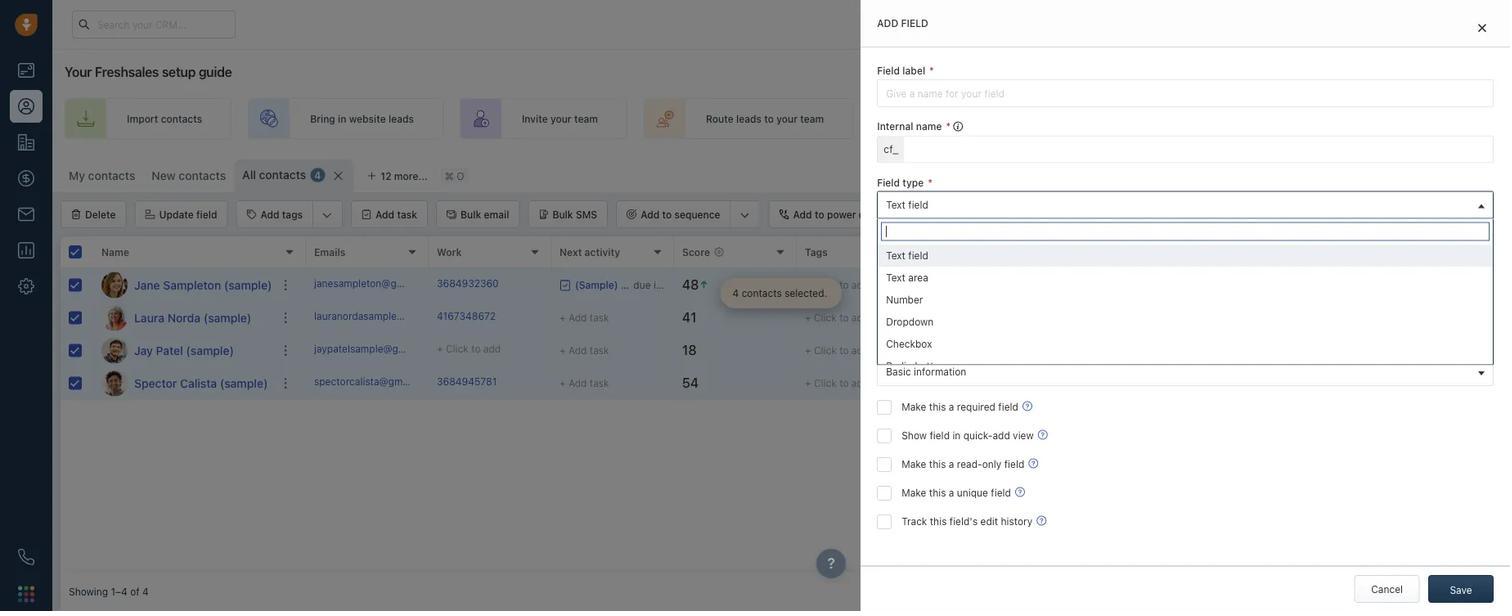 Task type: describe. For each thing, give the bounding box(es) containing it.
contacts for new
[[179, 169, 226, 182]]

sequence for add to sequence
[[675, 209, 720, 220]]

4 contacts selected.
[[733, 288, 827, 299]]

press space to deselect this row. row containing spector calista (sample)
[[61, 367, 306, 400]]

+ add task for 18
[[560, 345, 609, 356]]

janesampleton@gmail.com
[[314, 278, 438, 289]]

to inside add to power dialer list button
[[815, 209, 824, 220]]

basic information button
[[877, 358, 1494, 386]]

add inside add task button
[[376, 209, 394, 220]]

make this a unique field
[[902, 487, 1011, 499]]

area
[[908, 272, 928, 283]]

list
[[888, 209, 902, 220]]

press space to deselect this row. row containing jay patel (sample)
[[61, 335, 306, 367]]

text field option
[[878, 244, 1493, 266]]

text field inside option
[[886, 249, 929, 261]]

create sales sequence
[[932, 113, 1039, 124]]

task for 18
[[590, 345, 609, 356]]

tooltip
[[877, 232, 910, 244]]

s image
[[101, 370, 128, 396]]

dropdown
[[886, 316, 934, 327]]

3 text from the top
[[886, 272, 906, 283]]

spector calista (sample)
[[134, 376, 268, 390]]

radio button
[[886, 360, 945, 371]]

sub-
[[922, 344, 944, 355]]

bulk
[[1142, 209, 1162, 220]]

click for 41
[[814, 312, 837, 324]]

a for unique
[[949, 487, 954, 499]]

view
[[1013, 430, 1034, 441]]

dialog containing add field
[[861, 0, 1510, 611]]

add inside add tags button
[[261, 209, 279, 220]]

name
[[101, 246, 129, 258]]

invite
[[522, 113, 548, 124]]

used in apis image
[[953, 120, 963, 135]]

laura norda (sample) link
[[134, 310, 251, 326]]

new contacts
[[152, 169, 226, 182]]

text
[[936, 288, 954, 300]]

to inside route leads to your team link
[[764, 113, 774, 124]]

grid containing 48
[[61, 235, 1502, 572]]

of
[[130, 586, 140, 597]]

field for field label
[[877, 65, 900, 76]]

make this a read-only field
[[902, 458, 1025, 470]]

angle down image
[[322, 207, 332, 223]]

sequence for create sales sequence
[[993, 113, 1039, 124]]

group or sub-group
[[877, 344, 971, 355]]

press space to deselect this row. row containing 18
[[306, 335, 1502, 367]]

add inside add to power dialer list button
[[793, 209, 812, 220]]

add to power dialer list
[[793, 209, 902, 220]]

press space to deselect this row. row containing 54
[[306, 367, 1502, 400]]

or
[[909, 344, 919, 355]]

track
[[902, 516, 927, 527]]

create sales sequence link
[[870, 98, 1069, 139]]

number option
[[878, 288, 1493, 310]]

dropdown option
[[878, 310, 1493, 333]]

calista
[[180, 376, 217, 390]]

show field in quick-add view
[[902, 430, 1034, 441]]

12
[[381, 170, 392, 182]]

all contacts link
[[242, 167, 306, 183]]

text area
[[886, 272, 928, 283]]

freshsales
[[95, 64, 159, 80]]

bulk sms
[[553, 209, 597, 220]]

contacts for all
[[259, 168, 306, 182]]

selected.
[[785, 288, 827, 299]]

add tags button
[[237, 201, 313, 227]]

none text field inside dialog
[[904, 135, 1494, 163]]

placeholder
[[877, 288, 933, 300]]

email
[[484, 209, 509, 220]]

jaypatelsample@gmail.com link
[[314, 342, 440, 359]]

field for field type
[[877, 177, 900, 188]]

click for 18
[[814, 345, 837, 356]]

field down orlando
[[998, 401, 1019, 413]]

selection
[[1165, 209, 1208, 220]]

save button
[[1429, 575, 1494, 603]]

task inside add task button
[[397, 209, 417, 220]]

update
[[159, 209, 194, 220]]

contacts for my
[[88, 169, 135, 182]]

owner
[[956, 246, 986, 258]]

showing 1–4 of 4
[[69, 586, 149, 597]]

more...
[[394, 170, 428, 182]]

field right unique at the bottom right
[[991, 487, 1011, 499]]

spectorcalista@gmail.com link
[[314, 375, 436, 392]]

name row
[[61, 236, 306, 269]]

cancel bulk selection
[[1107, 209, 1208, 220]]

checkbox option
[[878, 333, 1493, 355]]

question circled image for make this a required field
[[1023, 399, 1032, 413]]

text for the text field dropdown button
[[886, 199, 906, 210]]

score
[[682, 246, 710, 258]]

a for read-
[[949, 458, 954, 470]]

Your tooltip could describe the purpose of this field text field
[[877, 247, 1494, 275]]

bring in website leads
[[310, 113, 414, 124]]

18
[[682, 342, 697, 358]]

lauranordasample@gmail.com link
[[314, 309, 453, 327]]

phone element
[[10, 541, 43, 574]]

bulk email button
[[436, 200, 520, 228]]

4 inside all contacts 4
[[314, 169, 321, 181]]

field inside button
[[196, 209, 217, 220]]

add to sequence
[[641, 209, 720, 220]]

0 horizontal spatial in
[[338, 113, 346, 124]]

1 + click to add from the top
[[805, 279, 869, 291]]

radio button option
[[878, 355, 1493, 377]]

l image
[[101, 305, 128, 331]]

4167348672 link
[[437, 309, 496, 327]]

2 team from the left
[[800, 113, 824, 124]]

guide
[[199, 64, 232, 80]]

add field
[[877, 18, 929, 29]]

add inside 'add to sequence' button
[[641, 209, 660, 220]]

3684932360 link
[[437, 276, 499, 294]]

+ add task for 41
[[560, 312, 609, 324]]

jaypatelsample@gmail.com + click to add
[[314, 343, 501, 355]]

click for 54
[[814, 378, 837, 389]]

+ add task for 54
[[560, 378, 609, 389]]

field right only
[[1005, 458, 1025, 470]]

group
[[877, 344, 906, 355]]

cell for spectorcalista@gmail.com
[[1288, 367, 1502, 399]]

text field button
[[877, 191, 1494, 219]]

gary orlando
[[947, 378, 1009, 389]]

tags
[[282, 209, 303, 220]]

cell for janesampleton@gmail.com
[[1288, 269, 1502, 301]]

route leads to your team link
[[644, 98, 854, 139]]

close image
[[1478, 23, 1487, 32]]

make this a required field
[[902, 401, 1019, 413]]

add to power dialer list button
[[769, 200, 913, 228]]

1 vertical spatial 4
[[733, 288, 739, 299]]

press space to deselect this row. row containing laura norda (sample)
[[61, 302, 306, 335]]

row group containing jane sampleton (sample)
[[61, 269, 306, 400]]

contacts for 4
[[742, 288, 782, 299]]

question circled image for track this field's edit history
[[1037, 514, 1047, 528]]

4167348672
[[437, 310, 496, 322]]

field inside dropdown button
[[908, 199, 929, 210]]

only
[[982, 458, 1002, 470]]

0 vertical spatial container_wx8msf4aqz5i3rn1 image
[[560, 279, 571, 291]]

update field button
[[135, 200, 228, 228]]

1 your from the left
[[551, 113, 572, 124]]

press space to deselect this row. row containing jane sampleton (sample)
[[61, 269, 306, 302]]

12 more...
[[381, 170, 428, 182]]

(sample) for spector calista (sample)
[[220, 376, 268, 390]]

(sample) for jane sampleton (sample)
[[224, 278, 272, 292]]

0 vertical spatial container_wx8msf4aqz5i3rn1 image
[[1089, 209, 1100, 220]]

spectorcalista@gmail.com
[[314, 376, 436, 387]]

delete
[[85, 209, 116, 220]]

jane sampleton (sample)
[[134, 278, 272, 292]]

label
[[903, 65, 925, 76]]

question circled image for make this a unique field
[[1015, 485, 1025, 499]]

task for 41
[[590, 312, 609, 324]]

(sample) for laura norda (sample)
[[204, 311, 251, 324]]

press space to deselect this row. row containing 41
[[306, 302, 1502, 335]]

gary
[[947, 378, 969, 389]]

cancel for cancel bulk selection
[[1107, 209, 1139, 220]]

save
[[1450, 584, 1472, 596]]

route
[[706, 113, 734, 124]]

this for required
[[929, 401, 946, 413]]

history
[[1001, 516, 1033, 527]]



Task type: locate. For each thing, give the bounding box(es) containing it.
add for spectorcalista@gmail.com
[[852, 378, 869, 389]]

status
[[1051, 246, 1082, 258]]

2 horizontal spatial 4
[[733, 288, 739, 299]]

make for make this a unique field
[[902, 487, 927, 499]]

0 vertical spatial j image
[[101, 272, 128, 298]]

a for required
[[949, 401, 954, 413]]

0 horizontal spatial leads
[[389, 113, 414, 124]]

type
[[903, 177, 924, 188]]

0 vertical spatial question circled image
[[1023, 399, 1032, 413]]

j image for jay patel (sample)
[[101, 337, 128, 364]]

edit
[[981, 516, 998, 527]]

in left quick-
[[953, 430, 961, 441]]

dialer
[[859, 209, 886, 220]]

12 more... button
[[358, 164, 437, 187]]

freshworks switcher image
[[18, 586, 34, 602]]

1 vertical spatial cancel
[[1371, 583, 1403, 595]]

your right the 'invite'
[[551, 113, 572, 124]]

0 vertical spatial text field
[[886, 199, 929, 210]]

dialog
[[861, 0, 1510, 611]]

contacts right my
[[88, 169, 135, 182]]

0 horizontal spatial container_wx8msf4aqz5i3rn1 image
[[560, 279, 571, 291]]

cell for jaypatelsample@gmail.com
[[1288, 335, 1502, 367]]

assign to button
[[921, 200, 1000, 228]]

question circled image up view on the right of page
[[1023, 399, 1032, 413]]

jane sampleton (sample) link
[[134, 277, 272, 293]]

cancel inside button
[[1371, 583, 1403, 595]]

(sample) right sampleton on the top of page
[[224, 278, 272, 292]]

2 your from the left
[[777, 113, 798, 124]]

cf_
[[884, 143, 899, 154]]

j image left jane
[[101, 272, 128, 298]]

internal
[[877, 121, 913, 132]]

1 make from the top
[[902, 401, 927, 413]]

3 make from the top
[[902, 487, 927, 499]]

cancel left bulk on the top of page
[[1107, 209, 1139, 220]]

Field label text field
[[877, 79, 1494, 107]]

my contacts button
[[61, 160, 143, 192], [69, 169, 135, 182]]

j image for jane sampleton (sample)
[[101, 272, 128, 298]]

container_wx8msf4aqz5i3rn1 image right merge
[[1089, 209, 1100, 220]]

2 vertical spatial question circled image
[[1015, 485, 1025, 499]]

contacts right import
[[161, 113, 202, 124]]

0 vertical spatial + add task
[[560, 312, 609, 324]]

my contacts
[[69, 169, 135, 182]]

0 vertical spatial text
[[886, 199, 906, 210]]

2 vertical spatial a
[[949, 487, 954, 499]]

field inside option
[[908, 249, 929, 261]]

field up the area
[[908, 249, 929, 261]]

j image left jay
[[101, 337, 128, 364]]

0 vertical spatial a
[[949, 401, 954, 413]]

(sample) for jay patel (sample)
[[186, 344, 234, 357]]

make up track
[[902, 487, 927, 499]]

1 vertical spatial sequence
[[675, 209, 720, 220]]

leads right the route
[[736, 113, 762, 124]]

angle down image
[[740, 207, 750, 223]]

sequence right the "sales"
[[993, 113, 1039, 124]]

import contacts link
[[65, 98, 232, 139]]

1 vertical spatial question circled image
[[1029, 456, 1039, 470]]

techcave (sample)
[[1173, 378, 1260, 389]]

text field up text area
[[886, 249, 929, 261]]

1 vertical spatial container_wx8msf4aqz5i3rn1 image
[[932, 378, 943, 389]]

add for lauranordasample@gmail.com
[[852, 312, 869, 324]]

question circled image up history
[[1015, 485, 1025, 499]]

0 horizontal spatial cancel
[[1107, 209, 1139, 220]]

a down gary
[[949, 401, 954, 413]]

text up placeholder
[[886, 272, 906, 283]]

1 horizontal spatial in
[[953, 430, 961, 441]]

text down field type
[[886, 199, 906, 210]]

container_wx8msf4aqz5i3rn1 image down information
[[932, 378, 943, 389]]

sequence inside button
[[675, 209, 720, 220]]

+ click to add for 41
[[805, 312, 869, 324]]

0 vertical spatial in
[[338, 113, 346, 124]]

4 right all contacts link
[[314, 169, 321, 181]]

2 vertical spatial text
[[886, 272, 906, 283]]

question circled image
[[1023, 399, 1032, 413], [1029, 456, 1039, 470], [1015, 485, 1025, 499]]

row group containing 48
[[306, 269, 1502, 400]]

group
[[944, 344, 971, 355]]

(sample) inside 'link'
[[186, 344, 234, 357]]

bulk left the sms
[[553, 209, 573, 220]]

0 vertical spatial make
[[902, 401, 927, 413]]

1 vertical spatial text field
[[886, 249, 929, 261]]

1 horizontal spatial sequence
[[993, 113, 1039, 124]]

your freshsales setup guide
[[65, 64, 232, 80]]

1 vertical spatial a
[[949, 458, 954, 470]]

2 row group from the left
[[306, 269, 1502, 400]]

2 vertical spatial + add task
[[560, 378, 609, 389]]

2 make from the top
[[902, 458, 927, 470]]

4
[[314, 169, 321, 181], [733, 288, 739, 299], [142, 586, 149, 597]]

name
[[916, 121, 942, 132]]

0 horizontal spatial 4
[[142, 586, 149, 597]]

j image
[[101, 272, 128, 298], [101, 337, 128, 364]]

question circled image right view on the right of page
[[1038, 428, 1048, 442]]

cancel left save button
[[1371, 583, 1403, 595]]

container_wx8msf4aqz5i3rn1 image
[[1089, 209, 1100, 220], [932, 312, 943, 324]]

field
[[877, 65, 900, 76], [877, 177, 900, 188]]

(sample) up spector calista (sample)
[[186, 344, 234, 357]]

3684945781 link
[[437, 375, 497, 392]]

0 vertical spatial sequence
[[993, 113, 1039, 124]]

0 horizontal spatial sequence
[[675, 209, 720, 220]]

your
[[551, 113, 572, 124], [777, 113, 798, 124]]

make down show
[[902, 458, 927, 470]]

cancel for cancel
[[1371, 583, 1403, 595]]

internal name
[[877, 121, 942, 132]]

work
[[437, 246, 462, 258]]

1 horizontal spatial cancel
[[1371, 583, 1403, 595]]

1 horizontal spatial bulk
[[553, 209, 573, 220]]

quick-
[[964, 430, 993, 441]]

2 bulk from the left
[[553, 209, 573, 220]]

add task button
[[351, 200, 428, 228]]

add for jaypatelsample@gmail.com
[[852, 345, 869, 356]]

press space to deselect this row. row
[[61, 269, 306, 302], [306, 269, 1502, 302], [61, 302, 306, 335], [306, 302, 1502, 335], [61, 335, 306, 367], [306, 335, 1502, 367], [61, 367, 306, 400], [306, 367, 1502, 400]]

question circled image for make this a read-only field
[[1029, 456, 1039, 470]]

question circled image right history
[[1037, 514, 1047, 528]]

qualified
[[1069, 378, 1110, 389]]

(sample) right calista at left bottom
[[220, 376, 268, 390]]

make for make this a read-only field
[[902, 458, 927, 470]]

cell for lauranordasample@gmail.com
[[1288, 302, 1502, 334]]

bulk for bulk sms
[[553, 209, 573, 220]]

show
[[902, 430, 927, 441]]

(sample)
[[224, 278, 272, 292], [204, 311, 251, 324], [186, 344, 234, 357], [220, 376, 268, 390], [1220, 378, 1260, 389]]

make up show
[[902, 401, 927, 413]]

tags
[[805, 246, 828, 258]]

0 horizontal spatial your
[[551, 113, 572, 124]]

list box containing text field
[[878, 244, 1493, 377]]

+ add task
[[560, 312, 609, 324], [560, 345, 609, 356], [560, 378, 609, 389]]

read-
[[957, 458, 982, 470]]

cell
[[1288, 269, 1502, 301], [1042, 302, 1165, 334], [1165, 302, 1288, 334], [1288, 302, 1502, 334], [1288, 335, 1502, 367], [1288, 367, 1502, 399]]

this for edit
[[930, 516, 947, 527]]

1 vertical spatial question circled image
[[1037, 514, 1047, 528]]

1 vertical spatial container_wx8msf4aqz5i3rn1 image
[[932, 312, 943, 324]]

2 text from the top
[[886, 249, 906, 261]]

2 j image from the top
[[101, 337, 128, 364]]

3684945781
[[437, 376, 497, 387]]

4 + click to add from the top
[[805, 378, 869, 389]]

field left the label
[[877, 65, 900, 76]]

bulk
[[461, 209, 481, 220], [553, 209, 573, 220]]

3 + click to add from the top
[[805, 345, 869, 356]]

sales owner
[[928, 246, 986, 258]]

1 team from the left
[[574, 113, 598, 124]]

bulk for bulk email
[[461, 209, 481, 220]]

this left unique at the bottom right
[[929, 487, 946, 499]]

a left read-
[[949, 458, 954, 470]]

question circled image for show field in quick-add view
[[1038, 428, 1048, 442]]

a left unique at the bottom right
[[949, 487, 954, 499]]

container_wx8msf4aqz5i3rn1 image down text
[[932, 312, 943, 324]]

invite your team
[[522, 113, 598, 124]]

this for unique
[[929, 487, 946, 499]]

0 horizontal spatial bulk
[[461, 209, 481, 220]]

jay patel (sample)
[[134, 344, 234, 357]]

(sample) down jane sampleton (sample) link on the left top
[[204, 311, 251, 324]]

1 vertical spatial field
[[877, 177, 900, 188]]

jay patel (sample) link
[[134, 342, 234, 359]]

0 horizontal spatial container_wx8msf4aqz5i3rn1 image
[[932, 312, 943, 324]]

2 field from the top
[[877, 177, 900, 188]]

field right 'update'
[[196, 209, 217, 220]]

field down type
[[908, 199, 929, 210]]

4 right 48
[[733, 288, 739, 299]]

contacts right all at the top left of the page
[[259, 168, 306, 182]]

this right track
[[930, 516, 947, 527]]

1 + add task from the top
[[560, 312, 609, 324]]

1 a from the top
[[949, 401, 954, 413]]

(sample) inside "link"
[[204, 311, 251, 324]]

next
[[560, 246, 582, 258]]

4 right of
[[142, 586, 149, 597]]

add for janesampleton@gmail.com
[[852, 279, 869, 291]]

text field down type
[[886, 199, 929, 210]]

text area option
[[878, 266, 1493, 288]]

Search your CRM... text field
[[72, 11, 236, 38]]

1–4
[[111, 586, 127, 597]]

1 vertical spatial j image
[[101, 337, 128, 364]]

48
[[682, 277, 699, 293]]

E.g. Enter value text field
[[877, 302, 1494, 330]]

1 horizontal spatial team
[[800, 113, 824, 124]]

0 vertical spatial field
[[877, 65, 900, 76]]

2 a from the top
[[949, 458, 954, 470]]

1 j image from the top
[[101, 272, 128, 298]]

None text field
[[904, 135, 1494, 163]]

sampleton
[[163, 278, 221, 292]]

cancel
[[1107, 209, 1139, 220], [1371, 583, 1403, 595]]

merge
[[1033, 209, 1063, 220]]

sequence up score
[[675, 209, 720, 220]]

o
[[457, 170, 464, 182]]

1 vertical spatial make
[[902, 458, 927, 470]]

1 horizontal spatial 4
[[314, 169, 321, 181]]

0 vertical spatial 4
[[314, 169, 321, 181]]

field's
[[950, 516, 978, 527]]

this down information
[[929, 401, 946, 413]]

(sample) right techcave
[[1220, 378, 1260, 389]]

question circled image
[[1038, 428, 1048, 442], [1037, 514, 1047, 528]]

1 horizontal spatial container_wx8msf4aqz5i3rn1 image
[[932, 378, 943, 389]]

leads right website on the left
[[389, 113, 414, 124]]

0 horizontal spatial team
[[574, 113, 598, 124]]

phone image
[[18, 549, 34, 565]]

bulk inside bulk sms button
[[553, 209, 573, 220]]

this for read-
[[929, 458, 946, 470]]

add to sequence group
[[616, 200, 761, 228]]

to inside 'add to sequence' button
[[662, 209, 672, 220]]

assign to
[[946, 209, 990, 220]]

1 horizontal spatial leads
[[736, 113, 762, 124]]

1 leads from the left
[[389, 113, 414, 124]]

new
[[152, 169, 176, 182]]

bulk inside bulk email button
[[461, 209, 481, 220]]

cancel button
[[1355, 575, 1420, 603]]

laura norda (sample)
[[134, 311, 251, 324]]

grid
[[61, 235, 1502, 572]]

container_wx8msf4aqz5i3rn1 image down next
[[560, 279, 571, 291]]

2 text field from the top
[[886, 249, 929, 261]]

invite your team link
[[460, 98, 627, 139]]

bulk email
[[461, 209, 509, 220]]

leads
[[389, 113, 414, 124], [736, 113, 762, 124]]

contacts right new on the top of the page
[[179, 169, 226, 182]]

update field
[[159, 209, 217, 220]]

press space to deselect this row. row containing 48
[[306, 269, 1502, 302]]

2 + add task from the top
[[560, 345, 609, 356]]

text for list box containing text field
[[886, 249, 906, 261]]

text inside dropdown button
[[886, 199, 906, 210]]

⌘ o
[[445, 170, 464, 182]]

1 horizontal spatial container_wx8msf4aqz5i3rn1 image
[[1089, 209, 1100, 220]]

+ click to add for 54
[[805, 378, 869, 389]]

task for 54
[[590, 378, 609, 389]]

1 vertical spatial in
[[953, 430, 961, 441]]

setup
[[162, 64, 196, 80]]

1 text from the top
[[886, 199, 906, 210]]

3 + add task from the top
[[560, 378, 609, 389]]

2 + click to add from the top
[[805, 312, 869, 324]]

None search field
[[881, 222, 1490, 241]]

contacts left selected.
[[742, 288, 782, 299]]

+
[[805, 279, 811, 291], [805, 312, 811, 324], [560, 312, 566, 324], [437, 343, 443, 355], [805, 345, 811, 356], [560, 345, 566, 356], [805, 378, 811, 389], [560, 378, 566, 389]]

jay
[[134, 344, 153, 357]]

list box
[[878, 244, 1493, 377]]

54
[[682, 375, 699, 391]]

0 vertical spatial question circled image
[[1038, 428, 1048, 442]]

make
[[902, 401, 927, 413], [902, 458, 927, 470], [902, 487, 927, 499]]

question circled image down view on the right of page
[[1029, 456, 1039, 470]]

2 vertical spatial make
[[902, 487, 927, 499]]

field left type
[[877, 177, 900, 188]]

2 vertical spatial 4
[[142, 586, 149, 597]]

radio
[[886, 360, 912, 371]]

field up the label
[[901, 18, 929, 29]]

+ click to add for 18
[[805, 345, 869, 356]]

this left read-
[[929, 458, 946, 470]]

contacts
[[161, 113, 202, 124], [259, 168, 306, 182], [88, 169, 135, 182], [179, 169, 226, 182], [742, 288, 782, 299]]

1 horizontal spatial your
[[777, 113, 798, 124]]

text field inside dropdown button
[[886, 199, 929, 210]]

sales
[[928, 246, 954, 258]]

make for make this a required field
[[902, 401, 927, 413]]

button
[[915, 360, 945, 371]]

1 field from the top
[[877, 65, 900, 76]]

1 bulk from the left
[[461, 209, 481, 220]]

1 vertical spatial + add task
[[560, 345, 609, 356]]

row group
[[61, 269, 306, 400], [306, 269, 1502, 400]]

container_wx8msf4aqz5i3rn1 image
[[560, 279, 571, 291], [932, 378, 943, 389]]

0 vertical spatial cancel
[[1107, 209, 1139, 220]]

in right the bring on the top of the page
[[338, 113, 346, 124]]

add tags group
[[236, 200, 343, 228]]

norda
[[168, 311, 201, 324]]

1 text field from the top
[[886, 199, 929, 210]]

bulk left email
[[461, 209, 481, 220]]

text down tooltip
[[886, 249, 906, 261]]

to
[[764, 113, 774, 124], [662, 209, 672, 220], [815, 209, 824, 220], [980, 209, 990, 220], [840, 279, 849, 291], [840, 312, 849, 324], [471, 343, 481, 355], [840, 345, 849, 356], [840, 378, 849, 389]]

your right the route
[[777, 113, 798, 124]]

1 vertical spatial text
[[886, 249, 906, 261]]

required
[[957, 401, 996, 413]]

3 a from the top
[[949, 487, 954, 499]]

2 leads from the left
[[736, 113, 762, 124]]

field right show
[[930, 430, 950, 441]]

1 row group from the left
[[61, 269, 306, 400]]

website
[[349, 113, 386, 124]]

to inside assign to button
[[980, 209, 990, 220]]

contacts for import
[[161, 113, 202, 124]]

basic information
[[886, 366, 967, 377]]

import
[[127, 113, 158, 124]]



Task type: vqa. For each thing, say whether or not it's contained in the screenshot.
AI
no



